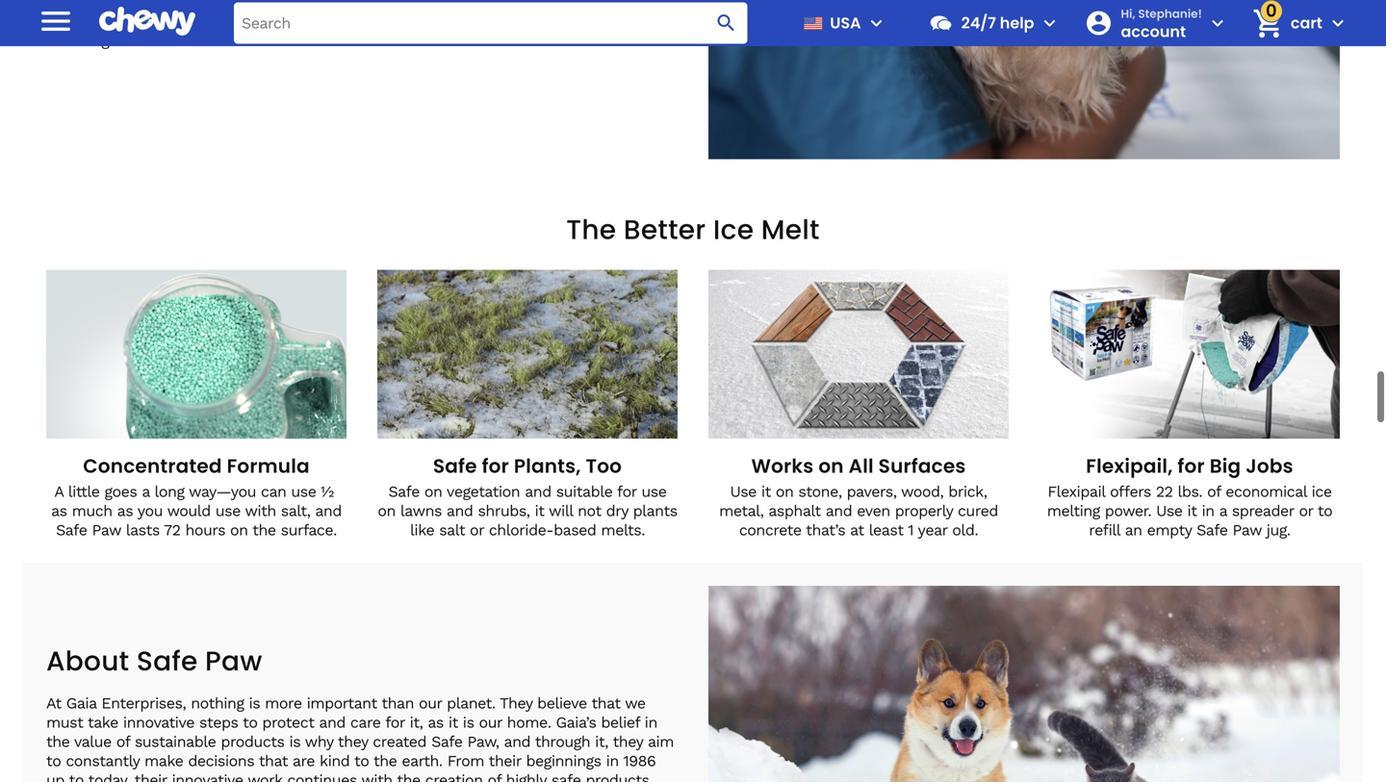 Task type: vqa. For each thing, say whether or not it's contained in the screenshot.
the left "of"
yes



Task type: describe. For each thing, give the bounding box(es) containing it.
not
[[578, 502, 601, 520]]

0 horizontal spatial use
[[215, 502, 240, 520]]

properly
[[895, 502, 953, 520]]

safe inside at gaia enterprises, nothing is more important than our planet. they believe that we must take innovative steps to protect and care for it, as it is our home. gaia's belief in the value of sustainable products is why they created safe paw, and through it, they aim to constantly make decisions that are kind to the earth. from their beginnings in 1986 up to today, their innovative work continues with the creation of highly safe prod
[[431, 733, 463, 751]]

through
[[535, 733, 590, 751]]

refill
[[1089, 521, 1120, 539]]

chloride-
[[489, 521, 554, 539]]

protect
[[262, 714, 314, 732]]

creation
[[425, 772, 483, 783]]

value
[[74, 733, 111, 751]]

2 they from the left
[[613, 733, 643, 751]]

continues
[[287, 772, 357, 783]]

wood,
[[901, 482, 944, 501]]

goes
[[104, 482, 137, 501]]

even
[[857, 502, 890, 520]]

1 horizontal spatial paw
[[205, 643, 262, 681]]

paw inside flexipail, for big jobs flexipail offers 22 lbs. of economical ice melting power. use it in a spreader or to refill an empty safe paw jug.
[[1233, 521, 1262, 539]]

nothing
[[191, 695, 244, 713]]

safe
[[551, 772, 581, 783]]

safe up 'lawns'
[[388, 482, 420, 501]]

72
[[164, 521, 180, 539]]

chewy support image
[[929, 11, 954, 36]]

Product search field
[[234, 2, 748, 44]]

formula
[[227, 453, 310, 480]]

the inside concentrated formula a little goes a long way—you can use ½ as much as you would use with salt, and safe paw lasts 72 hours on the surface.
[[252, 521, 276, 539]]

gaia
[[66, 695, 97, 713]]

way—you
[[189, 482, 256, 501]]

help menu image
[[1038, 12, 1061, 35]]

constantly
[[66, 752, 140, 771]]

items image
[[1251, 6, 1285, 40]]

about
[[46, 643, 129, 681]]

long
[[155, 482, 184, 501]]

2 vertical spatial of
[[488, 772, 501, 783]]

products
[[221, 733, 284, 751]]

and inside 'works on all surfaces use it on stone, pavers, wood, brick, metal, asphalt and even properly cured concrete that's at least 1 year old.'
[[826, 502, 852, 520]]

it inside at gaia enterprises, nothing is more important than our planet. they believe that we must take innovative steps to protect and care for it, as it is our home. gaia's belief in the value of sustainable products is why they created safe paw, and through it, they aim to constantly make decisions that are kind to the earth. from their beginnings in 1986 up to today, their innovative work continues with the creation of highly safe prod
[[448, 714, 458, 732]]

beginnings
[[526, 752, 601, 771]]

empty
[[1147, 521, 1192, 539]]

ice
[[1312, 482, 1332, 501]]

earth.
[[402, 752, 443, 771]]

for up vegetation
[[482, 453, 509, 480]]

and up salt
[[447, 502, 473, 520]]

paw inside concentrated formula a little goes a long way—you can use ½ as much as you would use with salt, and safe paw lasts 72 hours on the surface.
[[92, 521, 121, 539]]

to right up
[[69, 772, 84, 783]]

belief
[[601, 714, 640, 732]]

at gaia enterprises, nothing is more important than our planet. they believe that we must take innovative steps to protect and care for it, as it is our home. gaia's belief in the value of sustainable products is why they created safe paw, and through it, they aim to constantly make decisions that are kind to the earth. from their beginnings in 1986 up to today, their innovative work continues with the creation of highly safe prod
[[46, 695, 674, 783]]

1 horizontal spatial their
[[489, 752, 521, 771]]

take
[[88, 714, 118, 732]]

like
[[410, 521, 434, 539]]

jobs
[[1246, 453, 1293, 480]]

or inside safe for plants, too safe on vegetation and suitable for use on lawns and shrubs, it will not dry plants like salt or chloride-based melts.
[[470, 521, 484, 539]]

flexipail, for big jobs flexipail offers 22 lbs. of economical ice melting power. use it in a spreader or to refill an empty safe paw jug.
[[1047, 453, 1332, 539]]

account
[[1121, 20, 1186, 42]]

you
[[137, 502, 163, 520]]

1 horizontal spatial as
[[117, 502, 133, 520]]

account menu image
[[1206, 12, 1229, 35]]

least
[[869, 521, 903, 539]]

use inside safe for plants, too safe on vegetation and suitable for use on lawns and shrubs, it will not dry plants like salt or chloride-based melts.
[[641, 482, 667, 501]]

lbs.
[[1178, 482, 1202, 501]]

1 vertical spatial of
[[116, 733, 130, 751]]

to up products
[[243, 714, 257, 732]]

melts.
[[601, 521, 645, 539]]

1 they from the left
[[338, 733, 368, 751]]

make
[[144, 752, 183, 771]]

1 vertical spatial their
[[134, 772, 167, 783]]

safe up vegetation
[[433, 453, 477, 480]]

care
[[350, 714, 381, 732]]

0 horizontal spatial menu image
[[37, 2, 75, 40]]

24/7 help link
[[921, 0, 1034, 46]]

hours
[[185, 521, 225, 539]]

cart link
[[1244, 0, 1323, 46]]

0 horizontal spatial as
[[51, 502, 67, 520]]

in inside flexipail, for big jobs flexipail offers 22 lbs. of economical ice melting power. use it in a spreader or to refill an empty safe paw jug.
[[1202, 502, 1214, 520]]

or inside flexipail, for big jobs flexipail offers 22 lbs. of economical ice melting power. use it in a spreader or to refill an empty safe paw jug.
[[1299, 502, 1313, 520]]

plants,
[[514, 453, 581, 480]]

can
[[261, 482, 286, 501]]

1 vertical spatial in
[[645, 714, 657, 732]]

0 horizontal spatial is
[[249, 695, 260, 713]]

and inside concentrated formula a little goes a long way—you can use ½ as much as you would use with salt, and safe paw lasts 72 hours on the surface.
[[315, 502, 342, 520]]

suitable
[[556, 482, 613, 501]]

all
[[849, 453, 874, 480]]

to inside flexipail, for big jobs flexipail offers 22 lbs. of economical ice melting power. use it in a spreader or to refill an empty safe paw jug.
[[1318, 502, 1332, 520]]

today,
[[88, 772, 130, 783]]

little
[[68, 482, 100, 501]]

1 horizontal spatial that
[[591, 695, 620, 713]]

too
[[586, 453, 622, 480]]

home.
[[507, 714, 551, 732]]

as inside at gaia enterprises, nothing is more important than our planet. they believe that we must take innovative steps to protect and care for it, as it is our home. gaia's belief in the value of sustainable products is why they created safe paw, and through it, they aim to constantly make decisions that are kind to the earth. from their beginnings in 1986 up to today, their innovative work continues with the creation of highly safe prod
[[428, 714, 444, 732]]

flexipail
[[1048, 482, 1105, 501]]

melt
[[761, 211, 820, 249]]

at
[[850, 521, 864, 539]]

hi,
[[1121, 6, 1135, 21]]

flexipail,
[[1086, 453, 1173, 480]]

works
[[751, 453, 814, 480]]

the down the earth.
[[397, 772, 420, 783]]

on up 'lawns'
[[424, 482, 442, 501]]

up
[[46, 772, 64, 783]]

shrubs,
[[478, 502, 530, 520]]

and down home.
[[504, 733, 530, 751]]

on up asphalt
[[776, 482, 794, 501]]

with inside at gaia enterprises, nothing is more important than our planet. they believe that we must take innovative steps to protect and care for it, as it is our home. gaia's belief in the value of sustainable products is why they created safe paw, and through it, they aim to constantly make decisions that are kind to the earth. from their beginnings in 1986 up to today, their innovative work continues with the creation of highly safe prod
[[361, 772, 392, 783]]

sustainable
[[135, 733, 216, 751]]

on inside concentrated formula a little goes a long way—you can use ½ as much as you would use with salt, and safe paw lasts 72 hours on the surface.
[[230, 521, 248, 539]]

lasts
[[126, 521, 160, 539]]

to up up
[[46, 752, 61, 771]]

a inside flexipail, for big jobs flexipail offers 22 lbs. of economical ice melting power. use it in a spreader or to refill an empty safe paw jug.
[[1219, 502, 1227, 520]]

are
[[293, 752, 315, 771]]



Task type: locate. For each thing, give the bounding box(es) containing it.
or right salt
[[470, 521, 484, 539]]

that's
[[806, 521, 845, 539]]

a
[[54, 482, 63, 501]]

in down lbs.
[[1202, 502, 1214, 520]]

paw,
[[467, 733, 499, 751]]

0 horizontal spatial in
[[606, 752, 619, 771]]

on left 'lawns'
[[378, 502, 396, 520]]

0 horizontal spatial with
[[245, 502, 276, 520]]

safe inside flexipail, for big jobs flexipail offers 22 lbs. of economical ice melting power. use it in a spreader or to refill an empty safe paw jug.
[[1197, 521, 1228, 539]]

salt,
[[281, 502, 310, 520]]

kind
[[320, 752, 350, 771]]

chewy home image
[[99, 0, 195, 43]]

our right than
[[419, 695, 442, 713]]

to down "ice"
[[1318, 502, 1332, 520]]

as down the a
[[51, 502, 67, 520]]

decisions
[[188, 752, 254, 771]]

1 vertical spatial is
[[463, 714, 474, 732]]

2 vertical spatial is
[[289, 733, 301, 751]]

an
[[1125, 521, 1142, 539]]

0 horizontal spatial it,
[[410, 714, 423, 732]]

paw up nothing at the left of the page
[[205, 643, 262, 681]]

submit search image
[[715, 12, 738, 35]]

why
[[305, 733, 333, 751]]

2 horizontal spatial is
[[463, 714, 474, 732]]

enterprises,
[[101, 695, 186, 713]]

salt
[[439, 521, 465, 539]]

cart
[[1291, 12, 1323, 34]]

more
[[265, 695, 302, 713]]

safe inside concentrated formula a little goes a long way—you can use ½ as much as you would use with salt, and safe paw lasts 72 hours on the surface.
[[56, 521, 87, 539]]

0 horizontal spatial of
[[116, 733, 130, 751]]

menu image inside usa dropdown button
[[865, 12, 888, 35]]

0 horizontal spatial a
[[142, 482, 150, 501]]

Search text field
[[234, 2, 748, 44]]

and
[[525, 482, 551, 501], [315, 502, 342, 520], [447, 502, 473, 520], [826, 502, 852, 520], [319, 714, 346, 732], [504, 733, 530, 751]]

cart menu image
[[1326, 12, 1350, 35]]

and up "that's"
[[826, 502, 852, 520]]

on up stone,
[[819, 453, 844, 480]]

0 horizontal spatial they
[[338, 733, 368, 751]]

it down planet.
[[448, 714, 458, 732]]

stephanie!
[[1138, 6, 1202, 21]]

and down important
[[319, 714, 346, 732]]

2 horizontal spatial paw
[[1233, 521, 1262, 539]]

safe right empty in the right bottom of the page
[[1197, 521, 1228, 539]]

surface.
[[281, 521, 337, 539]]

their down make
[[134, 772, 167, 783]]

that up 'belief'
[[591, 695, 620, 713]]

is left more
[[249, 695, 260, 713]]

works on all surfaces use it on stone, pavers, wood, brick, metal, asphalt and even properly cured concrete that's at least 1 year old.
[[719, 453, 998, 539]]

0 horizontal spatial that
[[259, 752, 288, 771]]

created
[[373, 733, 427, 751]]

to
[[1318, 502, 1332, 520], [243, 714, 257, 732], [46, 752, 61, 771], [354, 752, 369, 771], [69, 772, 84, 783]]

it left will
[[535, 502, 544, 520]]

spreader
[[1232, 502, 1294, 520]]

1 vertical spatial a
[[1219, 502, 1227, 520]]

1 horizontal spatial with
[[361, 772, 392, 783]]

0 vertical spatial that
[[591, 695, 620, 713]]

0 vertical spatial in
[[1202, 502, 1214, 520]]

1 vertical spatial our
[[479, 714, 502, 732]]

menu image
[[37, 2, 75, 40], [865, 12, 888, 35]]

dry
[[606, 502, 628, 520]]

2 horizontal spatial in
[[1202, 502, 1214, 520]]

24/7
[[961, 12, 996, 34]]

24/7 help
[[961, 12, 1034, 34]]

0 vertical spatial use
[[730, 482, 756, 501]]

innovative down decisions
[[172, 772, 243, 783]]

that up work
[[259, 752, 288, 771]]

0 vertical spatial our
[[419, 695, 442, 713]]

2 vertical spatial in
[[606, 752, 619, 771]]

1 horizontal spatial a
[[1219, 502, 1227, 520]]

0 vertical spatial is
[[249, 695, 260, 713]]

1 horizontal spatial they
[[613, 733, 643, 751]]

1 horizontal spatial is
[[289, 733, 301, 751]]

it
[[761, 482, 771, 501], [535, 502, 544, 520], [1187, 502, 1197, 520], [448, 714, 458, 732]]

based
[[554, 521, 596, 539]]

0 horizontal spatial use
[[730, 482, 756, 501]]

of down the take on the left bottom of page
[[116, 733, 130, 751]]

hi, stephanie! account
[[1121, 6, 1202, 42]]

aim
[[648, 733, 674, 751]]

paw down much
[[92, 521, 121, 539]]

0 vertical spatial it,
[[410, 714, 423, 732]]

it,
[[410, 714, 423, 732], [595, 733, 608, 751]]

safe
[[433, 453, 477, 480], [388, 482, 420, 501], [56, 521, 87, 539], [1197, 521, 1228, 539], [137, 643, 198, 681], [431, 733, 463, 751]]

innovative down enterprises,
[[123, 714, 194, 732]]

with
[[245, 502, 276, 520], [361, 772, 392, 783]]

on right hours
[[230, 521, 248, 539]]

use down way—you
[[215, 502, 240, 520]]

about safe paw
[[46, 643, 262, 681]]

they
[[500, 695, 533, 713]]

stone,
[[798, 482, 842, 501]]

as down goes
[[117, 502, 133, 520]]

to right kind on the left bottom
[[354, 752, 369, 771]]

concrete
[[739, 521, 801, 539]]

from
[[447, 752, 484, 771]]

1 vertical spatial use
[[1156, 502, 1183, 520]]

and down plants,
[[525, 482, 551, 501]]

a inside concentrated formula a little goes a long way—you can use ½ as much as you would use with salt, and safe paw lasts 72 hours on the surface.
[[142, 482, 150, 501]]

gaia's
[[556, 714, 596, 732]]

for up lbs.
[[1178, 453, 1205, 480]]

use inside flexipail, for big jobs flexipail offers 22 lbs. of economical ice melting power. use it in a spreader or to refill an empty safe paw jug.
[[1156, 502, 1183, 520]]

it inside 'works on all surfaces use it on stone, pavers, wood, brick, metal, asphalt and even properly cured concrete that's at least 1 year old.'
[[761, 482, 771, 501]]

we
[[625, 695, 646, 713]]

0 vertical spatial their
[[489, 752, 521, 771]]

melting
[[1047, 502, 1100, 520]]

or
[[1299, 502, 1313, 520], [470, 521, 484, 539]]

it inside flexipail, for big jobs flexipail offers 22 lbs. of economical ice melting power. use it in a spreader or to refill an empty safe paw jug.
[[1187, 502, 1197, 520]]

they down 'belief'
[[613, 733, 643, 751]]

1 horizontal spatial use
[[291, 482, 316, 501]]

1 horizontal spatial of
[[488, 772, 501, 783]]

it down lbs.
[[1187, 502, 1197, 520]]

the down created
[[374, 752, 397, 771]]

0 vertical spatial a
[[142, 482, 150, 501]]

with inside concentrated formula a little goes a long way—you can use ½ as much as you would use with salt, and safe paw lasts 72 hours on the surface.
[[245, 502, 276, 520]]

cured
[[958, 502, 998, 520]]

our up paw, on the left of the page
[[479, 714, 502, 732]]

1
[[908, 521, 913, 539]]

a left spreader at the bottom right
[[1219, 502, 1227, 520]]

a up 'you'
[[142, 482, 150, 501]]

use up plants
[[641, 482, 667, 501]]

safe down much
[[56, 521, 87, 539]]

2 horizontal spatial as
[[428, 714, 444, 732]]

2 horizontal spatial of
[[1207, 482, 1221, 501]]

menu image right usa
[[865, 12, 888, 35]]

of inside flexipail, for big jobs flexipail offers 22 lbs. of economical ice melting power. use it in a spreader or to refill an empty safe paw jug.
[[1207, 482, 1221, 501]]

use
[[730, 482, 756, 501], [1156, 502, 1183, 520]]

1 horizontal spatial our
[[479, 714, 502, 732]]

with down can
[[245, 502, 276, 520]]

use up metal,
[[730, 482, 756, 501]]

0 vertical spatial of
[[1207, 482, 1221, 501]]

1 horizontal spatial in
[[645, 714, 657, 732]]

it, up created
[[410, 714, 423, 732]]

offers
[[1110, 482, 1151, 501]]

the down can
[[252, 521, 276, 539]]

the better ice melt
[[566, 211, 820, 249]]

as
[[51, 502, 67, 520], [117, 502, 133, 520], [428, 714, 444, 732]]

at
[[46, 695, 61, 713]]

old.
[[952, 521, 978, 539]]

vegetation
[[447, 482, 520, 501]]

1 horizontal spatial it,
[[595, 733, 608, 751]]

1 horizontal spatial menu image
[[865, 12, 888, 35]]

in
[[1202, 502, 1214, 520], [645, 714, 657, 732], [606, 752, 619, 771]]

0 horizontal spatial or
[[470, 521, 484, 539]]

they down care
[[338, 733, 368, 751]]

safe up enterprises,
[[137, 643, 198, 681]]

1 vertical spatial that
[[259, 752, 288, 771]]

usa
[[830, 12, 861, 34]]

year
[[918, 521, 948, 539]]

it, down 'belief'
[[595, 733, 608, 751]]

0 horizontal spatial paw
[[92, 521, 121, 539]]

in up aim on the bottom left of the page
[[645, 714, 657, 732]]

of right lbs.
[[1207, 482, 1221, 501]]

for inside flexipail, for big jobs flexipail offers 22 lbs. of economical ice melting power. use it in a spreader or to refill an empty safe paw jug.
[[1178, 453, 1205, 480]]

they
[[338, 733, 368, 751], [613, 733, 643, 751]]

0 vertical spatial innovative
[[123, 714, 194, 732]]

believe
[[537, 695, 587, 713]]

ice
[[713, 211, 754, 249]]

brick,
[[948, 482, 987, 501]]

better
[[624, 211, 706, 249]]

as up the earth.
[[428, 714, 444, 732]]

power.
[[1105, 502, 1151, 520]]

a
[[142, 482, 150, 501], [1219, 502, 1227, 520]]

menu image left chewy home image
[[37, 2, 75, 40]]

or down "ice"
[[1299, 502, 1313, 520]]

1 vertical spatial or
[[470, 521, 484, 539]]

much
[[72, 502, 112, 520]]

asphalt
[[768, 502, 821, 520]]

paw down spreader at the bottom right
[[1233, 521, 1262, 539]]

paw
[[92, 521, 121, 539], [1233, 521, 1262, 539], [205, 643, 262, 681]]

with down created
[[361, 772, 392, 783]]

is down planet.
[[463, 714, 474, 732]]

in left 1986
[[606, 752, 619, 771]]

2 horizontal spatial use
[[641, 482, 667, 501]]

and down ½
[[315, 502, 342, 520]]

use up empty in the right bottom of the page
[[1156, 502, 1183, 520]]

22
[[1156, 482, 1173, 501]]

would
[[167, 502, 211, 520]]

of left highly
[[488, 772, 501, 783]]

the
[[566, 211, 616, 249]]

safe up from
[[431, 733, 463, 751]]

must
[[46, 714, 83, 732]]

0 horizontal spatial our
[[419, 695, 442, 713]]

use
[[291, 482, 316, 501], [641, 482, 667, 501], [215, 502, 240, 520]]

jug.
[[1266, 521, 1291, 539]]

1 vertical spatial innovative
[[172, 772, 243, 783]]

1 vertical spatial with
[[361, 772, 392, 783]]

concentrated formula a little goes a long way—you can use ½ as much as you would use with salt, and safe paw lasts 72 hours on the surface.
[[51, 453, 342, 539]]

for inside at gaia enterprises, nothing is more important than our planet. they believe that we must take innovative steps to protect and care for it, as it is our home. gaia's belief in the value of sustainable products is why they created safe paw, and through it, they aim to constantly make decisions that are kind to the earth. from their beginnings in 1986 up to today, their innovative work continues with the creation of highly safe prod
[[385, 714, 405, 732]]

important
[[307, 695, 377, 713]]

pavers,
[[847, 482, 897, 501]]

use inside 'works on all surfaces use it on stone, pavers, wood, brick, metal, asphalt and even properly cured concrete that's at least 1 year old.'
[[730, 482, 756, 501]]

0 horizontal spatial their
[[134, 772, 167, 783]]

1 vertical spatial it,
[[595, 733, 608, 751]]

planet.
[[447, 695, 495, 713]]

1 horizontal spatial use
[[1156, 502, 1183, 520]]

½
[[321, 482, 334, 501]]

is down protect
[[289, 733, 301, 751]]

than
[[382, 695, 414, 713]]

for down than
[[385, 714, 405, 732]]

their up highly
[[489, 752, 521, 771]]

the down must
[[46, 733, 70, 751]]

0 vertical spatial with
[[245, 502, 276, 520]]

use up salt,
[[291, 482, 316, 501]]

1 horizontal spatial or
[[1299, 502, 1313, 520]]

it down the works
[[761, 482, 771, 501]]

it inside safe for plants, too safe on vegetation and suitable for use on lawns and shrubs, it will not dry plants like salt or chloride-based melts.
[[535, 502, 544, 520]]

0 vertical spatial or
[[1299, 502, 1313, 520]]

metal,
[[719, 502, 764, 520]]

for up dry on the bottom left
[[617, 482, 637, 501]]

usa button
[[796, 0, 888, 46]]

of
[[1207, 482, 1221, 501], [116, 733, 130, 751], [488, 772, 501, 783]]



